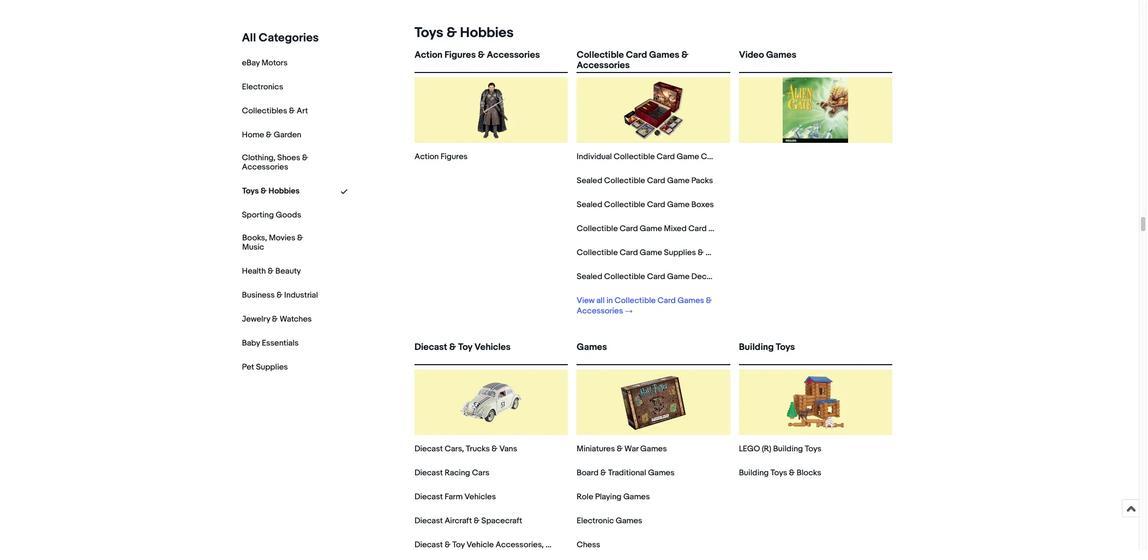 Task type: describe. For each thing, give the bounding box(es) containing it.
sealed for sealed collectible card game decks & kits
[[577, 272, 603, 282]]

health & beauty link
[[242, 266, 301, 276]]

music
[[242, 242, 264, 252]]

collectible card game supplies & accessories
[[577, 248, 752, 258]]

jewelry & watches link
[[242, 314, 312, 324]]

all
[[242, 31, 257, 45]]

baby
[[242, 338, 260, 349]]

traditional
[[608, 468, 647, 479]]

aircraft
[[445, 516, 472, 527]]

1 vertical spatial vehicles
[[465, 492, 496, 503]]

clothing,
[[242, 153, 276, 163]]

trucks
[[466, 444, 490, 455]]

action figures
[[415, 152, 468, 162]]

individual
[[577, 152, 612, 162]]

0 vertical spatial hobbies
[[460, 25, 514, 41]]

diecast racing cars link
[[415, 468, 490, 479]]

watches
[[280, 314, 312, 324]]

collectible card games & accessories
[[577, 50, 689, 71]]

game for packs
[[667, 176, 690, 186]]

diecast aircraft & spacecraft link
[[415, 516, 522, 527]]

jewelry & watches
[[242, 314, 312, 324]]

building toys link
[[739, 342, 893, 362]]

figures for action figures
[[441, 152, 468, 162]]

blocks
[[797, 468, 822, 479]]

cards
[[701, 152, 724, 162]]

business
[[242, 290, 275, 300]]

in
[[607, 296, 613, 306]]

action figures link
[[415, 152, 468, 162]]

games inside view all in collectible card games & accessories
[[678, 296, 705, 306]]

motors
[[262, 58, 288, 68]]

view all in collectible card games & accessories link
[[577, 296, 715, 317]]

individual collectible card game cards link
[[577, 152, 724, 162]]

mixed
[[664, 224, 687, 234]]

building for building toys
[[739, 342, 774, 353]]

movies
[[269, 233, 295, 243]]

action for action figures & accessories
[[415, 50, 443, 61]]

board & traditional games link
[[577, 468, 675, 479]]

video games
[[739, 50, 797, 61]]

cars,
[[445, 444, 464, 455]]

& inside view all in collectible card games & accessories
[[706, 296, 712, 306]]

video
[[739, 50, 764, 61]]

games inside collectible card games & accessories
[[649, 50, 680, 61]]

collectibles & art
[[242, 106, 308, 116]]

diecast & toy vehicles link
[[415, 342, 568, 362]]

electronics
[[242, 82, 284, 92]]

diecast farm vehicles link
[[415, 492, 496, 503]]

industrial
[[285, 290, 318, 300]]

electronics link
[[242, 82, 284, 92]]

diecast & toy vehicles
[[415, 342, 511, 353]]

books, movies & music
[[242, 233, 303, 252]]

view all in collectible card games & accessories
[[577, 296, 712, 317]]

playing
[[595, 492, 622, 503]]

accessories inside clothing, shoes & accessories
[[242, 162, 289, 172]]

(r)
[[762, 444, 772, 455]]

lots
[[709, 224, 724, 234]]

business & industrial
[[242, 290, 318, 300]]

diecast aircraft & spacecraft
[[415, 516, 522, 527]]

decks
[[692, 272, 715, 282]]

boxes
[[692, 200, 714, 210]]

electronic games link
[[577, 516, 643, 527]]

business & industrial link
[[242, 290, 318, 300]]

electronic
[[577, 516, 614, 527]]

game for boxes
[[667, 200, 690, 210]]

garden
[[274, 130, 302, 140]]

diecast for diecast farm vehicles
[[415, 492, 443, 503]]

diecast for diecast cars, trucks & vans
[[415, 444, 443, 455]]

spacecraft
[[482, 516, 522, 527]]

diecast cars, trucks & vans link
[[415, 444, 517, 455]]

diecast for diecast & toy vehicles
[[415, 342, 447, 353]]

collectible inside view all in collectible card games & accessories
[[615, 296, 656, 306]]

home & garden
[[242, 130, 302, 140]]

role
[[577, 492, 594, 503]]

& inside books, movies & music
[[297, 233, 303, 243]]

diecast & toy vehicles image
[[459, 370, 524, 435]]

game left mixed
[[640, 224, 663, 234]]

sealed collectible card game boxes
[[577, 200, 714, 210]]

books,
[[242, 233, 267, 243]]

0 vertical spatial vehicles
[[475, 342, 511, 353]]

sealed for sealed collectible card game boxes
[[577, 200, 603, 210]]

role playing games
[[577, 492, 650, 503]]

electronic games
[[577, 516, 643, 527]]

sporting goods
[[242, 210, 302, 220]]

diecast cars, trucks & vans
[[415, 444, 517, 455]]

ebay motors link
[[242, 58, 288, 68]]

sealed collectible card game decks & kits link
[[577, 272, 739, 282]]



Task type: locate. For each thing, give the bounding box(es) containing it.
2 sealed from the top
[[577, 200, 603, 210]]

goods
[[276, 210, 302, 220]]

diecast left the racing
[[415, 468, 443, 479]]

pet supplies link
[[242, 362, 288, 373]]

view
[[577, 296, 595, 306]]

miniatures & war games link
[[577, 444, 667, 455]]

categories
[[259, 31, 319, 45]]

diecast for diecast aircraft & spacecraft
[[415, 516, 443, 527]]

toys & hobbies up sporting goods link
[[242, 186, 300, 196]]

jewelry
[[242, 314, 271, 324]]

1 vertical spatial supplies
[[256, 362, 288, 373]]

hobbies up goods
[[269, 186, 300, 196]]

baby essentials
[[242, 338, 299, 349]]

3 diecast from the top
[[415, 468, 443, 479]]

1 horizontal spatial toys & hobbies
[[415, 25, 514, 41]]

vehicles right toy
[[475, 342, 511, 353]]

building toys
[[739, 342, 795, 353]]

games
[[649, 50, 680, 61], [766, 50, 797, 61], [678, 296, 705, 306], [577, 342, 607, 353], [641, 444, 667, 455], [648, 468, 675, 479], [624, 492, 650, 503], [616, 516, 643, 527]]

game for cards
[[677, 152, 700, 162]]

1 vertical spatial figures
[[441, 152, 468, 162]]

diecast left farm
[[415, 492, 443, 503]]

sealed
[[577, 176, 603, 186], [577, 200, 603, 210], [577, 272, 603, 282]]

accessories
[[487, 50, 540, 61], [577, 60, 630, 71], [242, 162, 289, 172], [706, 248, 752, 258], [577, 306, 623, 317]]

1 sealed from the top
[[577, 176, 603, 186]]

1 action from the top
[[415, 50, 443, 61]]

2 vertical spatial sealed
[[577, 272, 603, 282]]

1 horizontal spatial hobbies
[[460, 25, 514, 41]]

racing
[[445, 468, 470, 479]]

toys & hobbies link up sporting goods link
[[242, 186, 300, 196]]

home
[[242, 130, 265, 140]]

action figures & accessories
[[415, 50, 540, 61]]

building toys & blocks link
[[739, 468, 822, 479]]

3 sealed from the top
[[577, 272, 603, 282]]

collectible card game supplies & accessories link
[[577, 248, 752, 258]]

action for action figures
[[415, 152, 439, 162]]

lego (r) building toys
[[739, 444, 822, 455]]

toys & hobbies
[[415, 25, 514, 41], [242, 186, 300, 196]]

& inside clothing, shoes & accessories
[[302, 153, 308, 163]]

0 vertical spatial building
[[739, 342, 774, 353]]

collectible card game mixed card lots link
[[577, 224, 724, 234]]

vans
[[500, 444, 517, 455]]

collectible card games & accessories image
[[621, 77, 687, 143]]

building toys image
[[783, 370, 849, 435]]

sporting goods link
[[242, 210, 302, 220]]

0 vertical spatial toys & hobbies
[[415, 25, 514, 41]]

1 vertical spatial hobbies
[[269, 186, 300, 196]]

video games link
[[739, 50, 893, 70]]

accessories inside collectible card games & accessories
[[577, 60, 630, 71]]

beauty
[[276, 266, 301, 276]]

health
[[242, 266, 266, 276]]

diecast left cars,
[[415, 444, 443, 455]]

& inside collectible card games & accessories
[[682, 50, 689, 61]]

action
[[415, 50, 443, 61], [415, 152, 439, 162]]

sporting
[[242, 210, 274, 220]]

role playing games link
[[577, 492, 650, 503]]

cars
[[472, 468, 490, 479]]

game left decks
[[667, 272, 690, 282]]

1 horizontal spatial supplies
[[664, 248, 696, 258]]

0 horizontal spatial supplies
[[256, 362, 288, 373]]

miniatures
[[577, 444, 615, 455]]

sealed for sealed collectible card game packs
[[577, 176, 603, 186]]

1 vertical spatial building
[[774, 444, 803, 455]]

toys
[[415, 25, 444, 41], [242, 186, 259, 196], [776, 342, 795, 353], [805, 444, 822, 455], [771, 468, 788, 479]]

figures for action figures & accessories
[[445, 50, 476, 61]]

collectible card game mixed card lots
[[577, 224, 724, 234]]

health & beauty
[[242, 266, 301, 276]]

game for decks
[[667, 272, 690, 282]]

0 vertical spatial action
[[415, 50, 443, 61]]

sealed collectible card game packs
[[577, 176, 713, 186]]

accessories inside action figures & accessories link
[[487, 50, 540, 61]]

building for building toys & blocks
[[739, 468, 769, 479]]

figures
[[445, 50, 476, 61], [441, 152, 468, 162]]

lego (r) building toys link
[[739, 444, 822, 455]]

0 horizontal spatial toys & hobbies
[[242, 186, 300, 196]]

1 vertical spatial toys & hobbies link
[[242, 186, 300, 196]]

sealed collectible card game decks & kits
[[577, 272, 739, 282]]

card inside collectible card games & accessories
[[626, 50, 647, 61]]

toys & hobbies link up action figures & accessories
[[410, 25, 514, 41]]

0 vertical spatial supplies
[[664, 248, 696, 258]]

1 diecast from the top
[[415, 342, 447, 353]]

1 vertical spatial sealed
[[577, 200, 603, 210]]

collectible inside collectible card games & accessories
[[577, 50, 624, 61]]

game up mixed
[[667, 200, 690, 210]]

game down collectible card game mixed card lots link
[[640, 248, 663, 258]]

game
[[677, 152, 700, 162], [667, 176, 690, 186], [667, 200, 690, 210], [640, 224, 663, 234], [640, 248, 663, 258], [667, 272, 690, 282]]

diecast racing cars
[[415, 468, 490, 479]]

hobbies
[[460, 25, 514, 41], [269, 186, 300, 196]]

toy
[[458, 342, 473, 353]]

clothing, shoes & accessories
[[242, 153, 308, 172]]

game left cards
[[677, 152, 700, 162]]

action figures & accessories image
[[459, 77, 524, 143]]

card inside view all in collectible card games & accessories
[[658, 296, 676, 306]]

board
[[577, 468, 599, 479]]

war
[[625, 444, 639, 455]]

1 vertical spatial toys & hobbies
[[242, 186, 300, 196]]

toys & hobbies up action figures & accessories
[[415, 25, 514, 41]]

1 horizontal spatial toys & hobbies link
[[410, 25, 514, 41]]

clothing, shoes & accessories link
[[242, 153, 319, 172]]

5 diecast from the top
[[415, 516, 443, 527]]

shoes
[[278, 153, 301, 163]]

all categories
[[242, 31, 319, 45]]

pet supplies
[[242, 362, 288, 373]]

supplies right pet on the left of page
[[256, 362, 288, 373]]

home & garden link
[[242, 130, 302, 140]]

0 horizontal spatial hobbies
[[269, 186, 300, 196]]

art
[[297, 106, 308, 116]]

supplies down mixed
[[664, 248, 696, 258]]

individual collectible card game cards
[[577, 152, 724, 162]]

ebay
[[242, 58, 260, 68]]

vehicles down cars
[[465, 492, 496, 503]]

baby essentials link
[[242, 338, 299, 349]]

0 vertical spatial figures
[[445, 50, 476, 61]]

books, movies & music link
[[242, 233, 319, 252]]

2 vertical spatial building
[[739, 468, 769, 479]]

0 vertical spatial toys & hobbies link
[[410, 25, 514, 41]]

toys inside the building toys link
[[776, 342, 795, 353]]

2 action from the top
[[415, 152, 439, 162]]

game left packs on the right of the page
[[667, 176, 690, 186]]

vehicles
[[475, 342, 511, 353], [465, 492, 496, 503]]

diecast for diecast racing cars
[[415, 468, 443, 479]]

ebay motors
[[242, 58, 288, 68]]

accessories inside view all in collectible card games & accessories
[[577, 306, 623, 317]]

0 horizontal spatial toys & hobbies link
[[242, 186, 300, 196]]

1 vertical spatial action
[[415, 152, 439, 162]]

4 diecast from the top
[[415, 492, 443, 503]]

supplies
[[664, 248, 696, 258], [256, 362, 288, 373]]

0 vertical spatial sealed
[[577, 176, 603, 186]]

hobbies up action figures & accessories
[[460, 25, 514, 41]]

diecast
[[415, 342, 447, 353], [415, 444, 443, 455], [415, 468, 443, 479], [415, 492, 443, 503], [415, 516, 443, 527]]

collectibles
[[242, 106, 288, 116]]

sealed collectible card game boxes link
[[577, 200, 714, 210]]

all
[[597, 296, 605, 306]]

2 diecast from the top
[[415, 444, 443, 455]]

diecast left aircraft
[[415, 516, 443, 527]]

diecast left toy
[[415, 342, 447, 353]]

games link
[[577, 342, 731, 362]]

sealed collectible card game packs link
[[577, 176, 713, 186]]

action figures & accessories link
[[415, 50, 568, 70]]

collectible
[[577, 50, 624, 61], [614, 152, 655, 162], [604, 176, 646, 186], [604, 200, 646, 210], [577, 224, 618, 234], [577, 248, 618, 258], [604, 272, 646, 282], [615, 296, 656, 306]]

games image
[[621, 370, 687, 435]]

video games image
[[783, 77, 849, 143]]



Task type: vqa. For each thing, say whether or not it's contained in the screenshot.
Building Toys & Blocks
yes



